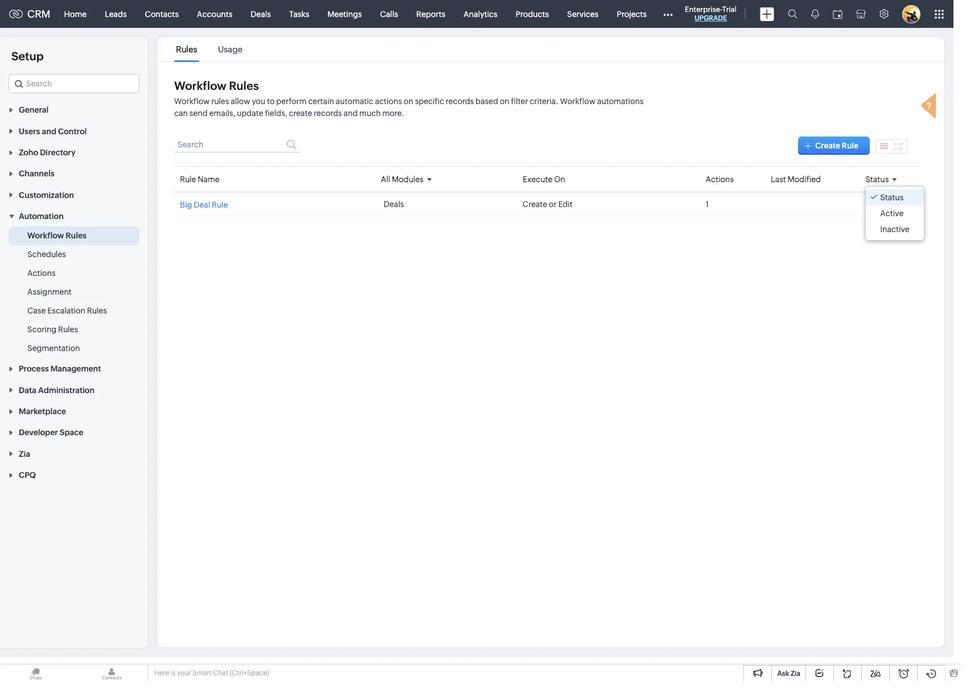 Task type: locate. For each thing, give the bounding box(es) containing it.
and inside dropdown button
[[42, 127, 56, 136]]

all modules
[[381, 175, 424, 184]]

1 vertical spatial create
[[523, 200, 548, 209]]

create up modified
[[816, 141, 841, 150]]

calls link
[[371, 0, 407, 28]]

workflow up send
[[174, 97, 210, 106]]

on
[[404, 97, 414, 106], [500, 97, 510, 106]]

0 horizontal spatial actions
[[27, 269, 56, 278]]

and right users
[[42, 127, 56, 136]]

records down certain
[[314, 109, 342, 118]]

1 vertical spatial and
[[42, 127, 56, 136]]

certain
[[308, 97, 334, 106]]

workflow rules inside automation region
[[27, 231, 87, 240]]

rule
[[842, 141, 859, 150], [180, 175, 196, 184], [212, 201, 228, 210]]

1 vertical spatial actions
[[27, 269, 56, 278]]

Search text field
[[9, 75, 139, 93], [174, 137, 300, 153]]

automations
[[598, 97, 644, 106]]

rules right escalation
[[87, 307, 107, 316]]

workflow rules up schedules link
[[27, 231, 87, 240]]

setup
[[11, 50, 44, 63]]

rules
[[176, 44, 197, 54], [229, 79, 259, 92], [66, 231, 87, 240], [87, 307, 107, 316], [58, 325, 78, 334]]

workflow up schedules link
[[27, 231, 64, 240]]

automatic
[[336, 97, 374, 106]]

records left the based
[[446, 97, 474, 106]]

0 vertical spatial rule
[[842, 141, 859, 150]]

search text field up general dropdown button
[[9, 75, 139, 93]]

0 horizontal spatial create
[[523, 200, 548, 209]]

zia button
[[0, 443, 148, 465]]

1 horizontal spatial zia
[[791, 671, 801, 679]]

and down automatic
[[344, 109, 358, 118]]

rules down contacts link
[[176, 44, 197, 54]]

crm link
[[9, 8, 50, 20]]

workflow rules allow you to perform certain automatic actions on specific records based on filter criteria. workflow automations can send emails, update fields, create records and much more.
[[174, 97, 644, 118]]

Status field
[[866, 171, 902, 187]]

status inside field
[[866, 175, 889, 184]]

control
[[58, 127, 87, 136]]

workflow up rules on the left of the page
[[174, 79, 227, 92]]

on left filter
[[500, 97, 510, 106]]

0 horizontal spatial rule
[[180, 175, 196, 184]]

workflow rules up rules on the left of the page
[[174, 79, 259, 92]]

zia inside dropdown button
[[19, 450, 30, 459]]

leads
[[105, 9, 127, 19]]

0 vertical spatial and
[[344, 109, 358, 118]]

big deal rule
[[180, 201, 228, 210]]

2 horizontal spatial rule
[[842, 141, 859, 150]]

create menu element
[[754, 0, 782, 28]]

0 vertical spatial records
[[446, 97, 474, 106]]

chats image
[[0, 666, 72, 682]]

0 horizontal spatial records
[[314, 109, 342, 118]]

channels button
[[0, 163, 148, 184]]

0 horizontal spatial and
[[42, 127, 56, 136]]

marketplace button
[[0, 401, 148, 422]]

create inside button
[[816, 141, 841, 150]]

contacts
[[145, 9, 179, 19]]

contacts link
[[136, 0, 188, 28]]

process
[[19, 365, 49, 374]]

rules inside 'link'
[[87, 307, 107, 316]]

create menu image
[[761, 7, 775, 21]]

big deal rule link
[[180, 200, 228, 210]]

management
[[50, 365, 101, 374]]

allow
[[231, 97, 250, 106]]

calls
[[380, 9, 398, 19]]

process management button
[[0, 358, 148, 380]]

1 vertical spatial status
[[881, 193, 904, 202]]

create
[[289, 109, 312, 118]]

0 vertical spatial create
[[816, 141, 841, 150]]

status
[[866, 175, 889, 184], [881, 193, 904, 202]]

case escalation rules link
[[27, 305, 107, 317]]

create for create rule
[[816, 141, 841, 150]]

0 horizontal spatial search text field
[[9, 75, 139, 93]]

inactive
[[881, 225, 910, 234]]

zia
[[19, 450, 30, 459], [791, 671, 801, 679]]

name
[[198, 175, 220, 184]]

actions
[[375, 97, 402, 106]]

0 horizontal spatial zia
[[19, 450, 30, 459]]

1 vertical spatial rule
[[180, 175, 196, 184]]

actions up '1'
[[706, 175, 734, 184]]

list
[[166, 37, 253, 62]]

escalation
[[47, 307, 85, 316]]

data administration button
[[0, 380, 148, 401]]

0 horizontal spatial on
[[404, 97, 414, 106]]

1 on from the left
[[404, 97, 414, 106]]

1 horizontal spatial workflow rules
[[174, 79, 259, 92]]

deals left tasks
[[251, 9, 271, 19]]

create left or
[[523, 200, 548, 209]]

0 vertical spatial status
[[866, 175, 889, 184]]

rules down case escalation rules
[[58, 325, 78, 334]]

zia right ask
[[791, 671, 801, 679]]

here is your smart chat (ctrl+space)
[[154, 670, 269, 678]]

users
[[19, 127, 40, 136]]

developer space button
[[0, 422, 148, 443]]

1 horizontal spatial rule
[[212, 201, 228, 210]]

1 horizontal spatial records
[[446, 97, 474, 106]]

and
[[344, 109, 358, 118], [42, 127, 56, 136]]

0 vertical spatial zia
[[19, 450, 30, 459]]

services
[[568, 9, 599, 19]]

1 vertical spatial deals
[[384, 200, 404, 209]]

much
[[360, 109, 381, 118]]

on up more.
[[404, 97, 414, 106]]

1 horizontal spatial actions
[[706, 175, 734, 184]]

projects
[[617, 9, 647, 19]]

calendar image
[[834, 9, 843, 19]]

rule name
[[180, 175, 220, 184]]

1 horizontal spatial deals
[[384, 200, 404, 209]]

search text field down update
[[174, 137, 300, 153]]

1 vertical spatial records
[[314, 109, 342, 118]]

leads link
[[96, 0, 136, 28]]

1 horizontal spatial and
[[344, 109, 358, 118]]

workflow rules link
[[27, 230, 87, 242]]

rule inside button
[[842, 141, 859, 150]]

create for create or edit
[[523, 200, 548, 209]]

assignment
[[27, 288, 72, 297]]

actions down the schedules
[[27, 269, 56, 278]]

tasks link
[[280, 0, 319, 28]]

1
[[706, 200, 709, 209]]

0 horizontal spatial workflow rules
[[27, 231, 87, 240]]

developer space
[[19, 429, 83, 438]]

usage link
[[216, 44, 245, 54]]

None field
[[9, 74, 140, 93]]

1 vertical spatial search text field
[[174, 137, 300, 153]]

automation button
[[0, 205, 148, 227]]

search element
[[782, 0, 805, 28]]

workflow rules
[[174, 79, 259, 92], [27, 231, 87, 240]]

specific
[[415, 97, 444, 106]]

can
[[174, 109, 188, 118]]

general
[[19, 106, 49, 115]]

tree
[[867, 187, 924, 240]]

actions link
[[27, 268, 56, 279]]

status inside tree
[[881, 193, 904, 202]]

0 vertical spatial deals
[[251, 9, 271, 19]]

usage
[[218, 44, 243, 54]]

1 horizontal spatial create
[[816, 141, 841, 150]]

zia up cpq
[[19, 450, 30, 459]]

status for status field
[[866, 175, 889, 184]]

records
[[446, 97, 474, 106], [314, 109, 342, 118]]

create or edit
[[523, 200, 573, 209]]

deals down all
[[384, 200, 404, 209]]

1 horizontal spatial on
[[500, 97, 510, 106]]

1 horizontal spatial search text field
[[174, 137, 300, 153]]

1 vertical spatial workflow rules
[[27, 231, 87, 240]]



Task type: vqa. For each thing, say whether or not it's contained in the screenshot.
Free Upgrade
no



Task type: describe. For each thing, give the bounding box(es) containing it.
execute on
[[523, 175, 566, 184]]

more.
[[383, 109, 405, 118]]

contacts image
[[76, 666, 148, 682]]

tasks
[[289, 9, 310, 19]]

channels
[[19, 169, 55, 179]]

update
[[237, 109, 264, 118]]

rules link
[[174, 44, 199, 54]]

0 vertical spatial actions
[[706, 175, 734, 184]]

home link
[[55, 0, 96, 28]]

0 horizontal spatial deals
[[251, 9, 271, 19]]

rules up allow at left
[[229, 79, 259, 92]]

modified
[[788, 175, 821, 184]]

edit
[[559, 200, 573, 209]]

workflow inside automation region
[[27, 231, 64, 240]]

analytics link
[[455, 0, 507, 28]]

2 vertical spatial rule
[[212, 201, 228, 210]]

execute
[[523, 175, 553, 184]]

rules down automation dropdown button
[[66, 231, 87, 240]]

deals link
[[242, 0, 280, 28]]

marketplace
[[19, 407, 66, 416]]

rules inside list
[[176, 44, 197, 54]]

case escalation rules
[[27, 307, 107, 316]]

scoring rules link
[[27, 324, 78, 336]]

enterprise-trial upgrade
[[685, 5, 737, 22]]

cpq
[[19, 471, 36, 480]]

ask
[[778, 671, 790, 679]]

here
[[154, 670, 169, 678]]

modules
[[392, 175, 424, 184]]

all
[[381, 175, 391, 184]]

users and control
[[19, 127, 87, 136]]

scoring
[[27, 325, 57, 334]]

directory
[[40, 148, 76, 157]]

workflow right criteria.
[[560, 97, 596, 106]]

you
[[252, 97, 266, 106]]

projects link
[[608, 0, 656, 28]]

zoho directory button
[[0, 142, 148, 163]]

developer
[[19, 429, 58, 438]]

to
[[267, 97, 275, 106]]

chat
[[213, 670, 229, 678]]

reports
[[417, 9, 446, 19]]

1 vertical spatial zia
[[791, 671, 801, 679]]

based
[[476, 97, 499, 106]]

or
[[549, 200, 557, 209]]

zoho directory
[[19, 148, 76, 157]]

services link
[[558, 0, 608, 28]]

0 vertical spatial search text field
[[9, 75, 139, 93]]

signals image
[[812, 9, 820, 19]]

active
[[881, 209, 904, 218]]

trial
[[723, 5, 737, 14]]

reports link
[[407, 0, 455, 28]]

ask zia
[[778, 671, 801, 679]]

home
[[64, 9, 87, 19]]

upgrade
[[695, 14, 728, 22]]

2 on from the left
[[500, 97, 510, 106]]

fields,
[[265, 109, 287, 118]]

list containing rules
[[166, 37, 253, 62]]

data
[[19, 386, 36, 395]]

deal
[[194, 201, 210, 210]]

signals element
[[805, 0, 827, 28]]

accounts link
[[188, 0, 242, 28]]

administration
[[38, 386, 95, 395]]

is
[[171, 670, 176, 678]]

assignment link
[[27, 287, 72, 298]]

users and control button
[[0, 120, 148, 142]]

products link
[[507, 0, 558, 28]]

space
[[60, 429, 83, 438]]

0 vertical spatial workflow rules
[[174, 79, 259, 92]]

products
[[516, 9, 549, 19]]

perform
[[276, 97, 307, 106]]

your
[[177, 670, 191, 678]]

profile element
[[896, 0, 928, 28]]

status for tree containing status
[[881, 193, 904, 202]]

smart
[[193, 670, 212, 678]]

customization
[[19, 191, 74, 200]]

All Modules field
[[381, 171, 436, 187]]

process management
[[19, 365, 101, 374]]

tree containing status
[[867, 187, 924, 240]]

on
[[555, 175, 566, 184]]

criteria.
[[530, 97, 559, 106]]

schedules
[[27, 250, 66, 259]]

cpq button
[[0, 465, 148, 486]]

analytics
[[464, 9, 498, 19]]

big
[[180, 201, 192, 210]]

segmentation link
[[27, 343, 80, 354]]

filter
[[511, 97, 529, 106]]

(ctrl+space)
[[230, 670, 269, 678]]

rules
[[211, 97, 229, 106]]

profile image
[[903, 5, 921, 23]]

meetings
[[328, 9, 362, 19]]

Other Modules field
[[656, 5, 681, 23]]

case
[[27, 307, 46, 316]]

enterprise-
[[685, 5, 723, 14]]

actions inside automation region
[[27, 269, 56, 278]]

schedules link
[[27, 249, 66, 260]]

last modified
[[771, 175, 821, 184]]

automation
[[19, 212, 64, 221]]

general button
[[0, 99, 148, 120]]

segmentation
[[27, 344, 80, 353]]

automation region
[[0, 227, 148, 358]]

and inside workflow rules allow you to perform certain automatic actions on specific records based on filter criteria. workflow automations can send emails, update fields, create records and much more.
[[344, 109, 358, 118]]

search image
[[789, 9, 798, 19]]



